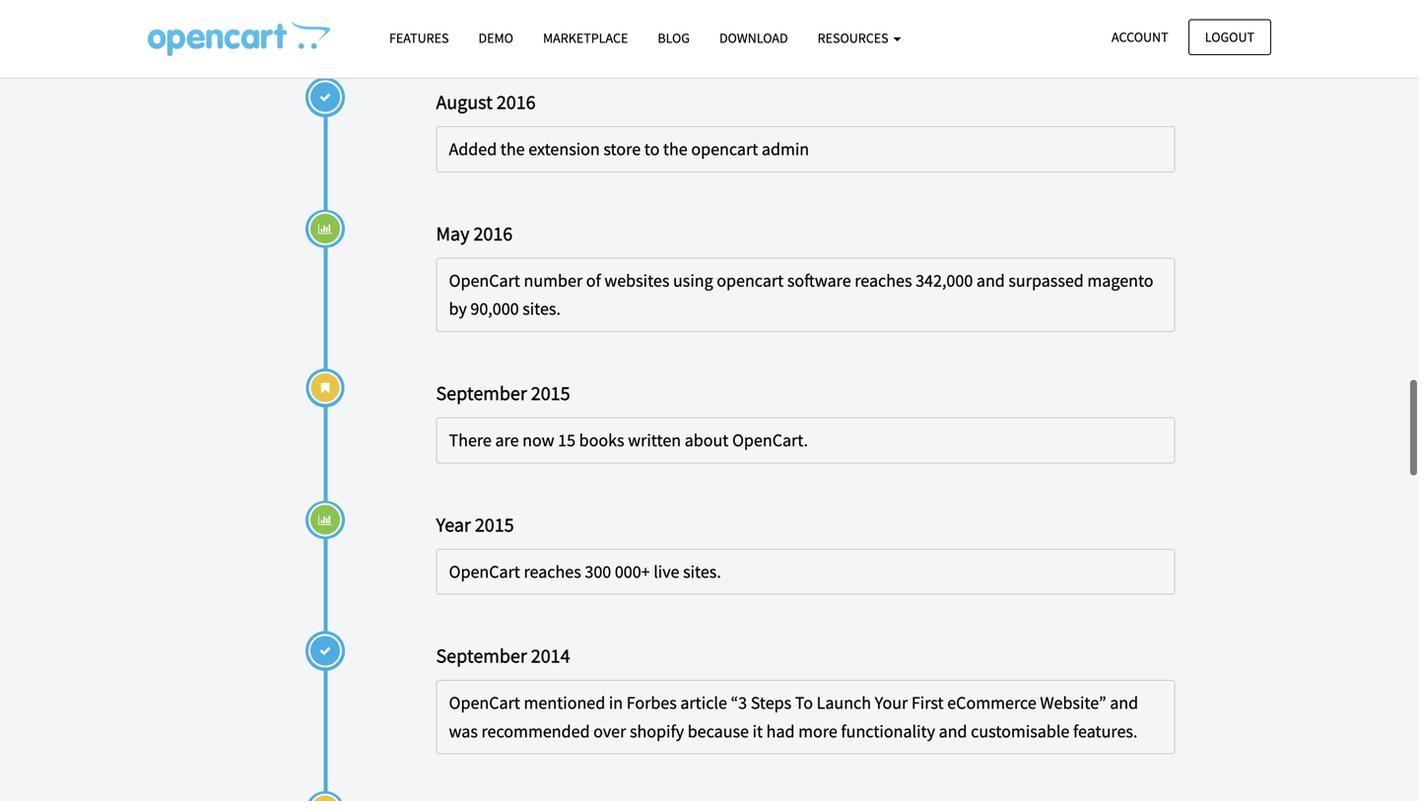 Task type: describe. For each thing, give the bounding box(es) containing it.
0 horizontal spatial and
[[939, 720, 967, 743]]

account link
[[1095, 19, 1185, 55]]

august 2016
[[436, 90, 536, 114]]

added
[[449, 138, 497, 160]]

marketplace link
[[528, 21, 643, 55]]

may 2016
[[436, 221, 513, 246]]

download link
[[705, 21, 803, 55]]

opencart.
[[732, 429, 808, 451]]

342,000
[[916, 270, 973, 292]]

features link
[[375, 21, 464, 55]]

august
[[436, 90, 493, 114]]

books
[[579, 429, 625, 451]]

over
[[594, 720, 626, 743]]

year
[[436, 512, 471, 537]]

15
[[558, 429, 576, 451]]

september 2015
[[436, 381, 570, 406]]

software
[[787, 270, 851, 292]]

article
[[680, 692, 727, 714]]

0 vertical spatial opencart
[[691, 138, 758, 160]]

magento
[[1088, 270, 1154, 292]]

may
[[436, 221, 470, 246]]

opencart inside opencart number of websites using opencart software reaches 342,000 and surpassed magento by 90,000 sites.
[[717, 270, 784, 292]]

blog
[[658, 29, 690, 47]]

surpassed
[[1009, 270, 1084, 292]]

had
[[767, 720, 795, 743]]

it
[[753, 720, 763, 743]]

opencart for september
[[449, 692, 520, 714]]

written
[[628, 429, 681, 451]]

website"
[[1040, 692, 1107, 714]]

mentioned
[[524, 692, 605, 714]]

september for september 2015
[[436, 381, 527, 406]]

1 vertical spatial sites.
[[683, 561, 721, 583]]

2015 for september 2015
[[531, 381, 570, 406]]

because
[[688, 720, 749, 743]]

opencart number of websites using opencart software reaches 342,000 and surpassed magento by 90,000 sites.
[[449, 270, 1154, 320]]

store
[[604, 138, 641, 160]]

1 the from the left
[[501, 138, 525, 160]]

0 horizontal spatial reaches
[[524, 561, 581, 583]]

first
[[912, 692, 944, 714]]

opencart - company image
[[148, 21, 330, 56]]

2015 for year 2015
[[475, 512, 514, 537]]

year 2015
[[436, 512, 514, 537]]



Task type: vqa. For each thing, say whether or not it's contained in the screenshot.
Opencart - Company image
yes



Task type: locate. For each thing, give the bounding box(es) containing it.
1 vertical spatial and
[[1110, 692, 1139, 714]]

2 horizontal spatial and
[[1110, 692, 1139, 714]]

there
[[449, 429, 492, 451]]

websites
[[605, 270, 670, 292]]

customisable
[[971, 720, 1070, 743]]

demo link
[[464, 21, 528, 55]]

opencart for year
[[449, 561, 520, 583]]

live
[[654, 561, 680, 583]]

opencart inside opencart mentioned in forbes article "3 steps to launch your first ecommerce website" and was recommended over shopify because it had more functionality and customisable features.
[[449, 692, 520, 714]]

0 vertical spatial 2016
[[497, 90, 536, 114]]

2 the from the left
[[663, 138, 688, 160]]

1 vertical spatial opencart
[[449, 561, 520, 583]]

now
[[523, 429, 555, 451]]

1 vertical spatial reaches
[[524, 561, 581, 583]]

reaches left '342,000'
[[855, 270, 912, 292]]

0 vertical spatial opencart
[[449, 270, 520, 292]]

features.
[[1073, 720, 1138, 743]]

0 vertical spatial 2015
[[531, 381, 570, 406]]

0 horizontal spatial sites.
[[523, 298, 561, 320]]

opencart mentioned in forbes article "3 steps to launch your first ecommerce website" and was recommended over shopify because it had more functionality and customisable features.
[[449, 692, 1139, 743]]

000+
[[615, 561, 650, 583]]

3 opencart from the top
[[449, 692, 520, 714]]

forbes
[[627, 692, 677, 714]]

0 vertical spatial sites.
[[523, 298, 561, 320]]

are
[[495, 429, 519, 451]]

added the extension store to the opencart admin
[[449, 138, 809, 160]]

1 horizontal spatial and
[[977, 270, 1005, 292]]

2016 right august
[[497, 90, 536, 114]]

sites.
[[523, 298, 561, 320], [683, 561, 721, 583]]

sites. down number
[[523, 298, 561, 320]]

and down first
[[939, 720, 967, 743]]

1 vertical spatial 2016
[[474, 221, 513, 246]]

300
[[585, 561, 611, 583]]

sites. inside opencart number of websites using opencart software reaches 342,000 and surpassed magento by 90,000 sites.
[[523, 298, 561, 320]]

reaches
[[855, 270, 912, 292], [524, 561, 581, 583]]

download
[[719, 29, 788, 47]]

2016 right may
[[474, 221, 513, 246]]

launch
[[817, 692, 871, 714]]

about
[[685, 429, 729, 451]]

1 september from the top
[[436, 381, 527, 406]]

90,000
[[471, 298, 519, 320]]

opencart up was
[[449, 692, 520, 714]]

the
[[501, 138, 525, 160], [663, 138, 688, 160]]

0 vertical spatial september
[[436, 381, 527, 406]]

"3
[[731, 692, 747, 714]]

functionality
[[841, 720, 935, 743]]

reaches left the 300
[[524, 561, 581, 583]]

2 opencart from the top
[[449, 561, 520, 583]]

opencart right using
[[717, 270, 784, 292]]

ecommerce
[[947, 692, 1037, 714]]

demo
[[479, 29, 514, 47]]

0 horizontal spatial 2015
[[475, 512, 514, 537]]

2014
[[531, 644, 570, 668]]

the right to
[[663, 138, 688, 160]]

2 september from the top
[[436, 644, 527, 668]]

recommended
[[481, 720, 590, 743]]

marketplace
[[543, 29, 628, 47]]

sites. right live
[[683, 561, 721, 583]]

using
[[673, 270, 713, 292]]

2015 right year
[[475, 512, 514, 537]]

2016 for may 2016
[[474, 221, 513, 246]]

opencart for may
[[449, 270, 520, 292]]

2016
[[497, 90, 536, 114], [474, 221, 513, 246]]

1 vertical spatial opencart
[[717, 270, 784, 292]]

blog link
[[643, 21, 705, 55]]

0 vertical spatial and
[[977, 270, 1005, 292]]

by
[[449, 298, 467, 320]]

1 horizontal spatial the
[[663, 138, 688, 160]]

reaches inside opencart number of websites using opencart software reaches 342,000 and surpassed magento by 90,000 sites.
[[855, 270, 912, 292]]

in
[[609, 692, 623, 714]]

extension
[[529, 138, 600, 160]]

0 horizontal spatial the
[[501, 138, 525, 160]]

logout
[[1205, 28, 1255, 46]]

1 horizontal spatial reaches
[[855, 270, 912, 292]]

0 vertical spatial reaches
[[855, 270, 912, 292]]

resources link
[[803, 21, 916, 55]]

to
[[644, 138, 660, 160]]

of
[[586, 270, 601, 292]]

the right added
[[501, 138, 525, 160]]

was
[[449, 720, 478, 743]]

september left 2014
[[436, 644, 527, 668]]

features
[[389, 29, 449, 47]]

opencart reaches 300 000+ live sites.
[[449, 561, 721, 583]]

more
[[799, 720, 838, 743]]

opencart
[[691, 138, 758, 160], [717, 270, 784, 292]]

1 horizontal spatial 2015
[[531, 381, 570, 406]]

your
[[875, 692, 908, 714]]

2016 for august 2016
[[497, 90, 536, 114]]

1 vertical spatial 2015
[[475, 512, 514, 537]]

there are now 15 books written about opencart.
[[449, 429, 808, 451]]

september 2014
[[436, 644, 570, 668]]

to
[[795, 692, 813, 714]]

2015
[[531, 381, 570, 406], [475, 512, 514, 537]]

and
[[977, 270, 1005, 292], [1110, 692, 1139, 714], [939, 720, 967, 743]]

number
[[524, 270, 583, 292]]

opencart up 90,000
[[449, 270, 520, 292]]

and inside opencart number of websites using opencart software reaches 342,000 and surpassed magento by 90,000 sites.
[[977, 270, 1005, 292]]

1 horizontal spatial sites.
[[683, 561, 721, 583]]

and up features.
[[1110, 692, 1139, 714]]

shopify
[[630, 720, 684, 743]]

opencart inside opencart number of websites using opencart software reaches 342,000 and surpassed magento by 90,000 sites.
[[449, 270, 520, 292]]

steps
[[751, 692, 792, 714]]

and right '342,000'
[[977, 270, 1005, 292]]

2 vertical spatial and
[[939, 720, 967, 743]]

september up there
[[436, 381, 527, 406]]

1 opencart from the top
[[449, 270, 520, 292]]

opencart down the year 2015
[[449, 561, 520, 583]]

1 vertical spatial september
[[436, 644, 527, 668]]

logout link
[[1189, 19, 1272, 55]]

opencart
[[449, 270, 520, 292], [449, 561, 520, 583], [449, 692, 520, 714]]

admin
[[762, 138, 809, 160]]

september for september 2014
[[436, 644, 527, 668]]

opencart left the "admin"
[[691, 138, 758, 160]]

2015 up now
[[531, 381, 570, 406]]

september
[[436, 381, 527, 406], [436, 644, 527, 668]]

account
[[1112, 28, 1169, 46]]

resources
[[818, 29, 891, 47]]

2 vertical spatial opencart
[[449, 692, 520, 714]]



